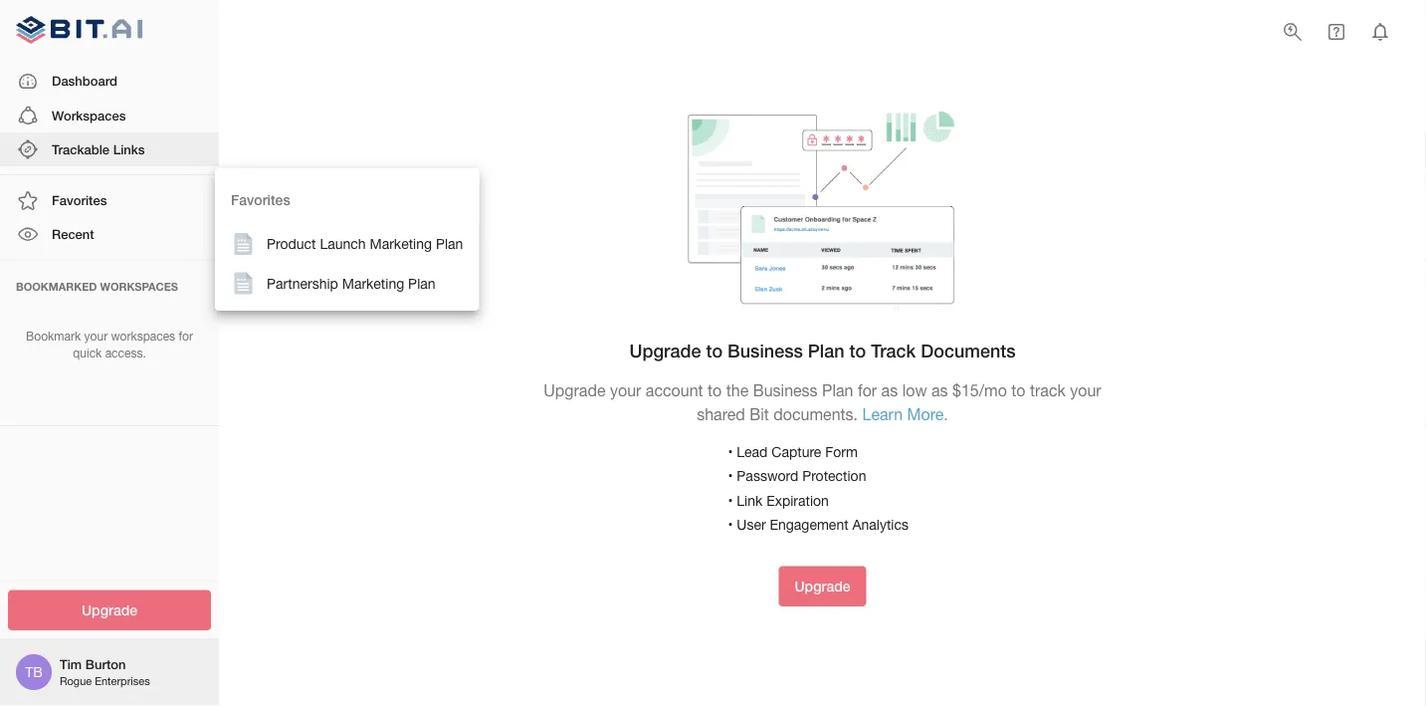 Task type: locate. For each thing, give the bounding box(es) containing it.
for inside upgrade your account to the business plan for as low as $15/mo to track your shared bit documents.
[[858, 382, 877, 400]]

burton
[[85, 656, 126, 672]]

trackable
[[52, 141, 110, 157]]

bit
[[750, 405, 770, 423]]

your up quick
[[84, 329, 108, 343]]

expiration
[[767, 492, 829, 508]]

as
[[882, 382, 898, 400], [932, 382, 949, 400]]

protection
[[803, 468, 867, 484]]

1 • from the top
[[728, 443, 733, 460]]

upgrade button
[[779, 566, 867, 607], [8, 590, 211, 630]]

to
[[706, 340, 723, 361], [850, 340, 867, 361], [708, 382, 722, 400], [1012, 382, 1026, 400]]

for inside bookmark your workspaces for quick access.
[[179, 329, 193, 343]]

learn more. link
[[863, 405, 949, 423]]

0 vertical spatial for
[[179, 329, 193, 343]]

menu
[[215, 168, 479, 311]]

• left "lead"
[[728, 443, 733, 460]]

plan inside upgrade your account to the business plan for as low as $15/mo to track your shared bit documents.
[[823, 382, 854, 400]]

workspaces
[[111, 329, 175, 343]]

1 horizontal spatial for
[[858, 382, 877, 400]]

upgrade
[[630, 340, 701, 361], [544, 382, 606, 400], [795, 578, 851, 595], [82, 602, 137, 618]]

business
[[728, 340, 803, 361], [754, 382, 818, 400]]

form
[[826, 443, 858, 460]]

product
[[267, 236, 316, 252]]

0 horizontal spatial favorites
[[52, 192, 107, 208]]

marketing
[[370, 236, 432, 252], [342, 275, 405, 291]]

workspaces
[[52, 107, 126, 123]]

rogue
[[60, 675, 92, 687]]

0 horizontal spatial your
[[84, 329, 108, 343]]

0 vertical spatial marketing
[[370, 236, 432, 252]]

recent
[[52, 226, 94, 242]]

learn
[[863, 405, 903, 423]]

as right low
[[932, 382, 949, 400]]

favorites up the recent
[[52, 192, 107, 208]]

marketing right launch
[[370, 236, 432, 252]]

0 horizontal spatial upgrade button
[[8, 590, 211, 630]]

favorites up product
[[231, 192, 290, 208]]

lead
[[737, 443, 768, 460]]

1 horizontal spatial upgrade button
[[779, 566, 867, 607]]

partnership marketing plan link
[[215, 263, 479, 303]]

tim burton rogue enterprises
[[60, 656, 150, 687]]

1 as from the left
[[882, 382, 898, 400]]

• left link
[[728, 492, 733, 508]]

tim
[[60, 656, 82, 672]]

for right workspaces
[[179, 329, 193, 343]]

menu containing favorites
[[215, 168, 479, 311]]

1 horizontal spatial as
[[932, 382, 949, 400]]

shared
[[697, 405, 746, 423]]

for
[[179, 329, 193, 343], [858, 382, 877, 400]]

your right track
[[1071, 382, 1102, 400]]

1 vertical spatial for
[[858, 382, 877, 400]]

favorites button
[[0, 183, 219, 217]]

bookmarked
[[16, 280, 97, 293]]

learn more.
[[863, 405, 949, 423]]

0 horizontal spatial as
[[882, 382, 898, 400]]

more.
[[908, 405, 949, 423]]

for up learn
[[858, 382, 877, 400]]

documents.
[[774, 405, 858, 423]]

your for workspaces
[[84, 329, 108, 343]]

links
[[113, 141, 145, 157]]

trackable links button
[[0, 132, 219, 166]]

• left password
[[728, 468, 733, 484]]

1 horizontal spatial your
[[610, 382, 642, 400]]

business up the
[[728, 340, 803, 361]]

product launch marketing plan
[[267, 236, 463, 252]]

0 horizontal spatial for
[[179, 329, 193, 343]]

plan
[[436, 236, 463, 252], [408, 275, 436, 291], [808, 340, 845, 361], [823, 382, 854, 400]]

product launch marketing plan link
[[215, 224, 479, 263]]

1 vertical spatial business
[[754, 382, 818, 400]]

$15/mo
[[953, 382, 1008, 400]]

1 vertical spatial marketing
[[342, 275, 405, 291]]

your left account
[[610, 382, 642, 400]]

marketing down the product launch marketing plan
[[342, 275, 405, 291]]

bookmarked workspaces
[[16, 280, 178, 293]]

favorites
[[231, 192, 290, 208], [52, 192, 107, 208]]

documents
[[921, 340, 1016, 361]]

your inside bookmark your workspaces for quick access.
[[84, 329, 108, 343]]

• left user
[[728, 516, 733, 533]]

tb
[[25, 664, 43, 680]]

•
[[728, 443, 733, 460], [728, 468, 733, 484], [728, 492, 733, 508], [728, 516, 733, 533]]

your
[[84, 329, 108, 343], [610, 382, 642, 400], [1071, 382, 1102, 400]]

business up 'bit'
[[754, 382, 818, 400]]

upgrade button down engagement
[[779, 566, 867, 607]]

upgrade button up "burton"
[[8, 590, 211, 630]]

as up learn
[[882, 382, 898, 400]]



Task type: vqa. For each thing, say whether or not it's contained in the screenshot.
the topmost MARKETING
yes



Task type: describe. For each thing, give the bounding box(es) containing it.
partnership
[[267, 275, 338, 291]]

your for account
[[610, 382, 642, 400]]

account
[[646, 382, 704, 400]]

2 horizontal spatial your
[[1071, 382, 1102, 400]]

the
[[727, 382, 749, 400]]

launch
[[320, 236, 366, 252]]

bookmark
[[26, 329, 81, 343]]

0 vertical spatial business
[[728, 340, 803, 361]]

partnership marketing plan menu item
[[215, 263, 479, 303]]

bookmark your workspaces for quick access.
[[26, 329, 193, 360]]

1 horizontal spatial favorites
[[231, 192, 290, 208]]

recent button
[[0, 217, 219, 252]]

trackable links
[[52, 141, 145, 157]]

analytics
[[853, 516, 909, 533]]

upgrade your account to the business plan for as low as $15/mo to track your shared bit documents.
[[544, 382, 1102, 423]]

business inside upgrade your account to the business plan for as low as $15/mo to track your shared bit documents.
[[754, 382, 818, 400]]

2 • from the top
[[728, 468, 733, 484]]

workspaces button
[[0, 98, 219, 132]]

product launch marketing plan menu item
[[215, 224, 479, 263]]

track
[[1031, 382, 1066, 400]]

password
[[737, 468, 799, 484]]

low
[[903, 382, 928, 400]]

upgrade to business plan to track documents
[[630, 340, 1016, 361]]

link
[[737, 492, 763, 508]]

4 • from the top
[[728, 516, 733, 533]]

dashboard
[[52, 73, 117, 89]]

capture
[[772, 443, 822, 460]]

quick
[[73, 346, 102, 360]]

upgrade inside upgrade your account to the business plan for as low as $15/mo to track your shared bit documents.
[[544, 382, 606, 400]]

access.
[[105, 346, 146, 360]]

partnership marketing plan
[[267, 275, 436, 291]]

engagement
[[770, 516, 849, 533]]

favorites inside the favorites button
[[52, 192, 107, 208]]

dashboard button
[[0, 64, 219, 98]]

3 • from the top
[[728, 492, 733, 508]]

user
[[737, 516, 766, 533]]

2 as from the left
[[932, 382, 949, 400]]

track
[[872, 340, 916, 361]]

• lead capture form • password protection • link expiration • user engagement analytics
[[728, 443, 909, 533]]

enterprises
[[95, 675, 150, 687]]

workspaces
[[100, 280, 178, 293]]



